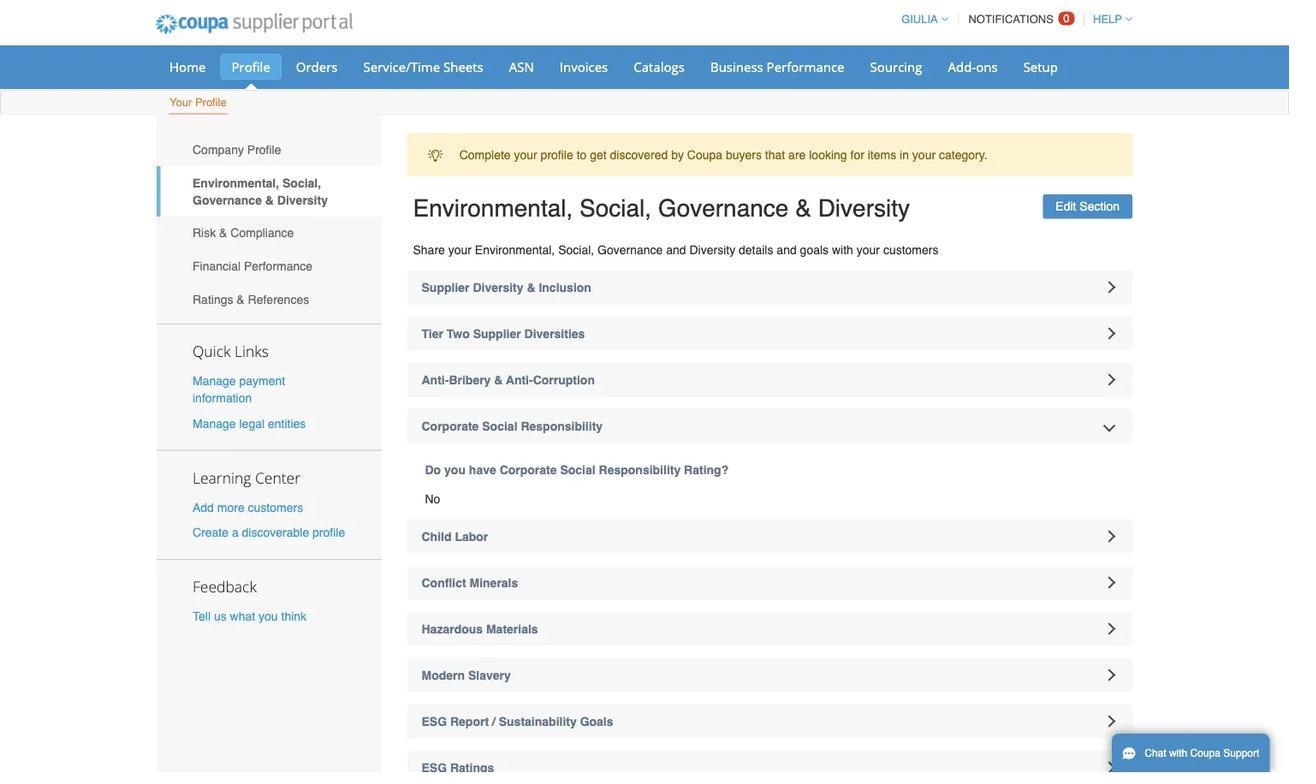 Task type: locate. For each thing, give the bounding box(es) containing it.
0 horizontal spatial corporate
[[422, 419, 479, 433]]

environmental, social, governance & diversity up the share your environmental, social, governance and diversity details and goals with your customers
[[413, 195, 910, 222]]

0 vertical spatial profile
[[541, 148, 573, 162]]

profile for your profile
[[195, 96, 227, 109]]

1 horizontal spatial corporate
[[500, 463, 557, 476]]

1 horizontal spatial environmental, social, governance & diversity
[[413, 195, 910, 222]]

details
[[739, 243, 773, 256]]

1 horizontal spatial performance
[[767, 58, 845, 75]]

discovered
[[610, 148, 668, 162]]

your
[[170, 96, 192, 109]]

add
[[193, 500, 214, 514]]

0 horizontal spatial social
[[482, 419, 518, 433]]

esg report / sustainability goals button
[[407, 704, 1133, 738]]

asn
[[509, 58, 534, 75]]

1 vertical spatial performance
[[244, 259, 313, 273]]

goals
[[580, 714, 613, 728]]

0 horizontal spatial and
[[666, 243, 686, 256]]

you inside button
[[259, 609, 278, 623]]

social inside dropdown button
[[482, 419, 518, 433]]

1 vertical spatial social
[[560, 463, 596, 476]]

payment
[[239, 374, 285, 388]]

anti- up corporate social responsibility
[[506, 373, 533, 387]]

1 horizontal spatial profile
[[541, 148, 573, 162]]

profile down coupa supplier portal image
[[232, 58, 270, 75]]

coupa inside chat with coupa support button
[[1191, 747, 1221, 759]]

create
[[193, 525, 229, 539]]

help link
[[1086, 13, 1133, 26]]

quick
[[193, 341, 231, 361]]

1 horizontal spatial anti-
[[506, 373, 533, 387]]

1 horizontal spatial coupa
[[1191, 747, 1221, 759]]

0 horizontal spatial supplier
[[422, 280, 470, 294]]

responsibility left rating? at the right of the page
[[599, 463, 681, 476]]

ratings
[[193, 292, 233, 306]]

1 manage from the top
[[193, 374, 236, 388]]

quick links
[[193, 341, 269, 361]]

diversity up tier two supplier diversities
[[473, 280, 524, 294]]

modern slavery button
[[407, 658, 1133, 692]]

profile inside alert
[[541, 148, 573, 162]]

manage up information
[[193, 374, 236, 388]]

slavery
[[468, 668, 511, 682]]

legal
[[239, 416, 265, 430]]

1 vertical spatial with
[[1169, 747, 1188, 759]]

coupa inside "complete your profile to get discovered by coupa buyers that are looking for items in your category." alert
[[687, 148, 723, 162]]

social, down the 'company profile' link
[[283, 176, 321, 190]]

0 vertical spatial social,
[[283, 176, 321, 190]]

coupa right by
[[687, 148, 723, 162]]

2 manage from the top
[[193, 416, 236, 430]]

tier two supplier diversities button
[[407, 316, 1133, 351]]

two
[[447, 327, 470, 340]]

anti-
[[422, 373, 449, 387], [506, 373, 533, 387]]

orders
[[296, 58, 338, 75]]

2 vertical spatial environmental,
[[475, 243, 555, 256]]

report
[[450, 714, 489, 728]]

responsibility up do you have corporate social responsibility rating?
[[521, 419, 603, 433]]

information
[[193, 391, 252, 405]]

help
[[1093, 13, 1122, 26]]

manage legal entities link
[[193, 416, 306, 430]]

1 vertical spatial coupa
[[1191, 747, 1221, 759]]

0 vertical spatial performance
[[767, 58, 845, 75]]

1 horizontal spatial and
[[777, 243, 797, 256]]

supplier right two
[[473, 327, 521, 340]]

home link
[[158, 54, 217, 80]]

1 horizontal spatial supplier
[[473, 327, 521, 340]]

you right do on the left of the page
[[444, 463, 466, 476]]

1 vertical spatial profile
[[195, 96, 227, 109]]

hazardous materials heading
[[407, 612, 1133, 646]]

tier two supplier diversities heading
[[407, 316, 1133, 351]]

financial performance
[[193, 259, 313, 273]]

add more customers
[[193, 500, 303, 514]]

service/time sheets
[[363, 58, 483, 75]]

social,
[[283, 176, 321, 190], [580, 195, 652, 222], [558, 243, 594, 256]]

profile left to in the top of the page
[[541, 148, 573, 162]]

1 vertical spatial you
[[259, 609, 278, 623]]

1 anti- from the left
[[422, 373, 449, 387]]

0 vertical spatial social
[[482, 419, 518, 433]]

0 horizontal spatial you
[[259, 609, 278, 623]]

your right share
[[448, 243, 472, 256]]

coupa
[[687, 148, 723, 162], [1191, 747, 1221, 759]]

center
[[255, 467, 301, 487]]

1 horizontal spatial with
[[1169, 747, 1188, 759]]

1 vertical spatial manage
[[193, 416, 236, 430]]

are
[[789, 148, 806, 162]]

environmental, social, governance & diversity
[[193, 176, 328, 207], [413, 195, 910, 222]]

performance up references
[[244, 259, 313, 273]]

manage
[[193, 374, 236, 388], [193, 416, 236, 430]]

customers
[[883, 243, 939, 256], [248, 500, 303, 514]]

learning center
[[193, 467, 301, 487]]

that
[[765, 148, 785, 162]]

supplier diversity & inclusion heading
[[407, 270, 1133, 304]]

& left inclusion
[[527, 280, 536, 294]]

with right chat
[[1169, 747, 1188, 759]]

your profile link
[[169, 92, 227, 114]]

references
[[248, 292, 309, 306]]

profile right your
[[195, 96, 227, 109]]

profile up environmental, social, governance & diversity link in the left top of the page
[[247, 143, 281, 157]]

navigation containing notifications 0
[[894, 3, 1133, 36]]

& right bribery
[[494, 373, 503, 387]]

corporate right have
[[500, 463, 557, 476]]

profile
[[541, 148, 573, 162], [313, 525, 345, 539]]

diversity
[[277, 193, 328, 207], [818, 195, 910, 222], [690, 243, 736, 256], [473, 280, 524, 294]]

1 vertical spatial social,
[[580, 195, 652, 222]]

your right in
[[912, 148, 936, 162]]

& inside dropdown button
[[527, 280, 536, 294]]

1 and from the left
[[666, 243, 686, 256]]

social down corporate social responsibility
[[560, 463, 596, 476]]

1 vertical spatial supplier
[[473, 327, 521, 340]]

performance for business performance
[[767, 58, 845, 75]]

manage payment information
[[193, 374, 285, 405]]

manage inside manage payment information
[[193, 374, 236, 388]]

0 horizontal spatial performance
[[244, 259, 313, 273]]

0 horizontal spatial with
[[832, 243, 853, 256]]

0 vertical spatial coupa
[[687, 148, 723, 162]]

items
[[868, 148, 896, 162]]

heading
[[407, 750, 1133, 773]]

anti-bribery & anti-corruption button
[[407, 363, 1133, 397]]

0 vertical spatial with
[[832, 243, 853, 256]]

with
[[832, 243, 853, 256], [1169, 747, 1188, 759]]

child labor heading
[[407, 519, 1133, 553]]

anti-bribery & anti-corruption heading
[[407, 363, 1133, 397]]

environmental, down complete
[[413, 195, 573, 222]]

social, up inclusion
[[558, 243, 594, 256]]

you
[[444, 463, 466, 476], [259, 609, 278, 623]]

corporate up do on the left of the page
[[422, 419, 479, 433]]

& inside dropdown button
[[494, 373, 503, 387]]

with right goals
[[832, 243, 853, 256]]

supplier diversity & inclusion button
[[407, 270, 1133, 304]]

responsibility
[[521, 419, 603, 433], [599, 463, 681, 476]]

performance right business
[[767, 58, 845, 75]]

and
[[666, 243, 686, 256], [777, 243, 797, 256]]

sourcing link
[[859, 54, 934, 80]]

0 horizontal spatial environmental, social, governance & diversity
[[193, 176, 328, 207]]

and left goals
[[777, 243, 797, 256]]

no
[[425, 492, 440, 506]]

conflict minerals button
[[407, 565, 1133, 600]]

and left 'details'
[[666, 243, 686, 256]]

diversity up risk & compliance link
[[277, 193, 328, 207]]

tier two supplier diversities
[[422, 327, 585, 340]]

0 vertical spatial supplier
[[422, 280, 470, 294]]

0 horizontal spatial coupa
[[687, 148, 723, 162]]

navigation
[[894, 3, 1133, 36]]

0 horizontal spatial anti-
[[422, 373, 449, 387]]

profile link
[[220, 54, 281, 80]]

add more customers link
[[193, 500, 303, 514]]

supplier down share
[[422, 280, 470, 294]]

corporate social responsibility heading
[[407, 409, 1133, 443]]

social, down get
[[580, 195, 652, 222]]

diversity inside dropdown button
[[473, 280, 524, 294]]

1 vertical spatial customers
[[248, 500, 303, 514]]

1 horizontal spatial customers
[[883, 243, 939, 256]]

coupa left support on the right of the page
[[1191, 747, 1221, 759]]

& up goals
[[795, 195, 811, 222]]

manage for manage legal entities
[[193, 416, 236, 430]]

0 vertical spatial you
[[444, 463, 466, 476]]

conflict minerals heading
[[407, 565, 1133, 600]]

manage down information
[[193, 416, 236, 430]]

2 vertical spatial social,
[[558, 243, 594, 256]]

edit
[[1056, 200, 1076, 213]]

profile right discoverable
[[313, 525, 345, 539]]

invoices link
[[549, 54, 619, 80]]

looking
[[809, 148, 847, 162]]

social up have
[[482, 419, 518, 433]]

environmental, down company profile at the top left of the page
[[193, 176, 279, 190]]

do you have corporate social responsibility rating?
[[425, 463, 729, 476]]

tell us what you think button
[[193, 608, 307, 625]]

environmental, social, governance & diversity up compliance
[[193, 176, 328, 207]]

section
[[1080, 200, 1120, 213]]

tell us what you think
[[193, 609, 307, 623]]

sheets
[[443, 58, 483, 75]]

0 vertical spatial responsibility
[[521, 419, 603, 433]]

your right complete
[[514, 148, 537, 162]]

social, inside environmental, social, governance & diversity
[[283, 176, 321, 190]]

discoverable
[[242, 525, 309, 539]]

0 vertical spatial customers
[[883, 243, 939, 256]]

ratings & references link
[[157, 283, 381, 316]]

you right what
[[259, 609, 278, 623]]

0 vertical spatial corporate
[[422, 419, 479, 433]]

0 vertical spatial manage
[[193, 374, 236, 388]]

environmental, up supplier diversity & inclusion
[[475, 243, 555, 256]]

2 vertical spatial profile
[[247, 143, 281, 157]]

0 vertical spatial environmental,
[[193, 176, 279, 190]]

sustainability
[[499, 714, 577, 728]]

0 horizontal spatial profile
[[313, 525, 345, 539]]

asn link
[[498, 54, 545, 80]]

anti- down tier
[[422, 373, 449, 387]]

in
[[900, 148, 909, 162]]



Task type: vqa. For each thing, say whether or not it's contained in the screenshot.
Current Customers heading
no



Task type: describe. For each thing, give the bounding box(es) containing it.
feedback
[[193, 576, 257, 597]]

environmental, social, governance & diversity link
[[157, 166, 381, 216]]

0 horizontal spatial customers
[[248, 500, 303, 514]]

goals
[[800, 243, 829, 256]]

modern slavery heading
[[407, 658, 1133, 692]]

& right risk
[[219, 226, 227, 240]]

conflict
[[422, 576, 466, 589]]

us
[[214, 609, 227, 623]]

add-
[[948, 58, 976, 75]]

manage for manage payment information
[[193, 374, 236, 388]]

0
[[1064, 12, 1070, 25]]

catalogs
[[634, 58, 685, 75]]

business performance link
[[699, 54, 856, 80]]

supplier inside the supplier diversity & inclusion dropdown button
[[422, 280, 470, 294]]

compliance
[[231, 226, 294, 240]]

home
[[170, 58, 206, 75]]

more
[[217, 500, 245, 514]]

company profile link
[[157, 133, 381, 166]]

diversities
[[524, 327, 585, 340]]

corporate social responsibility button
[[407, 409, 1133, 443]]

labor
[[455, 530, 488, 543]]

catalogs link
[[623, 54, 696, 80]]

materials
[[486, 622, 538, 636]]

hazardous materials
[[422, 622, 538, 636]]

environmental, inside environmental, social, governance & diversity
[[193, 176, 279, 190]]

1 horizontal spatial you
[[444, 463, 466, 476]]

conflict minerals
[[422, 576, 518, 589]]

setup
[[1024, 58, 1058, 75]]

think
[[281, 609, 307, 623]]

1 vertical spatial environmental,
[[413, 195, 573, 222]]

esg
[[422, 714, 447, 728]]

esg report / sustainability goals heading
[[407, 704, 1133, 738]]

responsibility inside dropdown button
[[521, 419, 603, 433]]

complete
[[459, 148, 511, 162]]

with inside button
[[1169, 747, 1188, 759]]

setup link
[[1012, 54, 1069, 80]]

0 vertical spatial profile
[[232, 58, 270, 75]]

1 vertical spatial responsibility
[[599, 463, 681, 476]]

1 vertical spatial corporate
[[500, 463, 557, 476]]

bribery
[[449, 373, 491, 387]]

your profile
[[170, 96, 227, 109]]

category.
[[939, 148, 988, 162]]

for
[[851, 148, 865, 162]]

2 and from the left
[[777, 243, 797, 256]]

chat
[[1145, 747, 1167, 759]]

business
[[710, 58, 763, 75]]

invoices
[[560, 58, 608, 75]]

add-ons link
[[937, 54, 1009, 80]]

create a discoverable profile
[[193, 525, 345, 539]]

corruption
[[533, 373, 595, 387]]

add-ons
[[948, 58, 998, 75]]

do
[[425, 463, 441, 476]]

chat with coupa support
[[1145, 747, 1260, 759]]

modern slavery
[[422, 668, 511, 682]]

esg report / sustainability goals
[[422, 714, 613, 728]]

profile for company profile
[[247, 143, 281, 157]]

rating?
[[684, 463, 729, 476]]

coupa supplier portal image
[[144, 3, 364, 45]]

learning
[[193, 467, 251, 487]]

& up risk & compliance link
[[265, 193, 274, 207]]

a
[[232, 525, 239, 539]]

service/time sheets link
[[352, 54, 495, 80]]

supplier diversity & inclusion
[[422, 280, 591, 294]]

minerals
[[470, 576, 518, 589]]

diversity down for
[[818, 195, 910, 222]]

modern
[[422, 668, 465, 682]]

corporate inside dropdown button
[[422, 419, 479, 433]]

financial
[[193, 259, 241, 273]]

1 vertical spatial profile
[[313, 525, 345, 539]]

risk & compliance
[[193, 226, 294, 240]]

links
[[235, 341, 269, 361]]

supplier inside the tier two supplier diversities dropdown button
[[473, 327, 521, 340]]

what
[[230, 609, 255, 623]]

child
[[422, 530, 452, 543]]

risk & compliance link
[[157, 216, 381, 250]]

diversity left 'details'
[[690, 243, 736, 256]]

/
[[492, 714, 496, 728]]

create a discoverable profile link
[[193, 525, 345, 539]]

by
[[671, 148, 684, 162]]

2 anti- from the left
[[506, 373, 533, 387]]

performance for financial performance
[[244, 259, 313, 273]]

notifications
[[969, 13, 1054, 26]]

edit section link
[[1043, 194, 1133, 219]]

corporate social responsibility
[[422, 419, 603, 433]]

tell
[[193, 609, 211, 623]]

share your environmental, social, governance and diversity details and goals with your customers
[[413, 243, 939, 256]]

service/time
[[363, 58, 440, 75]]

1 horizontal spatial social
[[560, 463, 596, 476]]

complete your profile to get discovered by coupa buyers that are looking for items in your category. alert
[[407, 133, 1133, 176]]

child labor button
[[407, 519, 1133, 553]]

have
[[469, 463, 496, 476]]

& right the ratings
[[237, 292, 245, 306]]

giulia
[[902, 13, 938, 26]]

your right goals
[[857, 243, 880, 256]]

inclusion
[[539, 280, 591, 294]]

business performance
[[710, 58, 845, 75]]

tier
[[422, 327, 443, 340]]

sourcing
[[870, 58, 922, 75]]

notifications 0
[[969, 12, 1070, 26]]

entities
[[268, 416, 306, 430]]

support
[[1224, 747, 1260, 759]]



